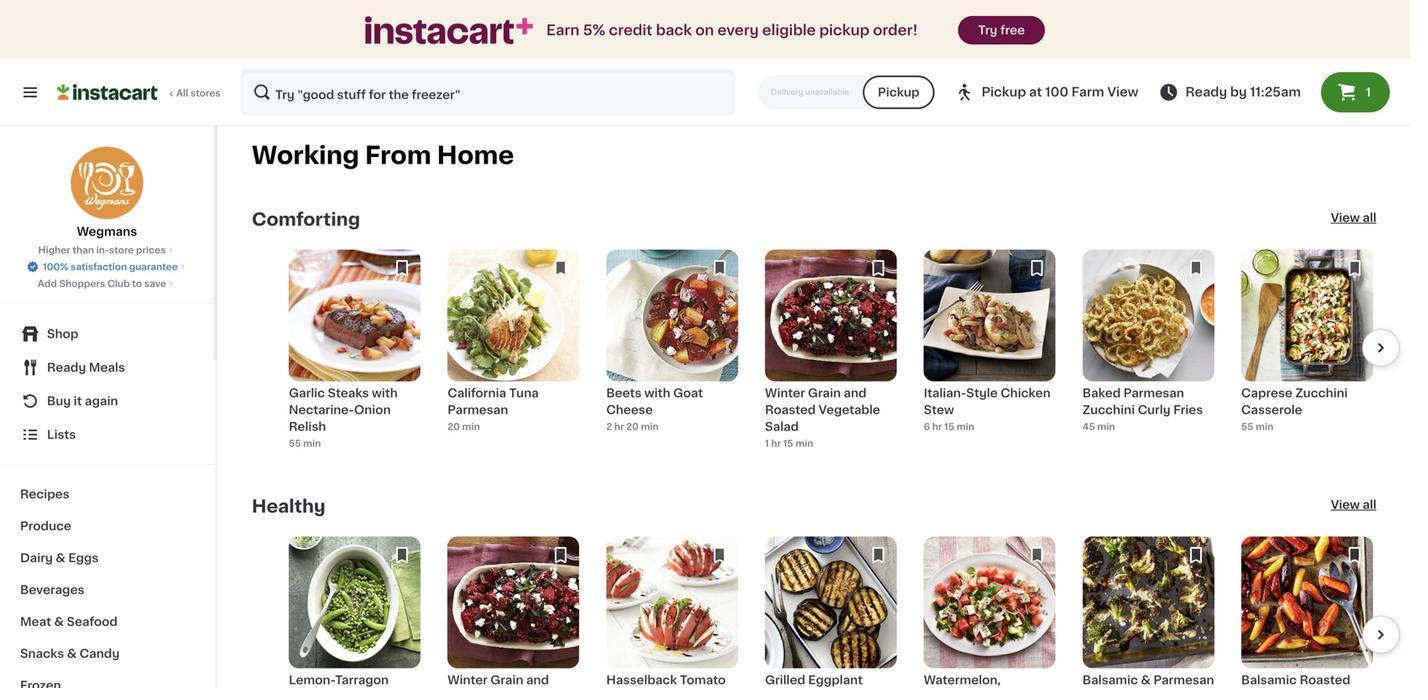 Task type: vqa. For each thing, say whether or not it's contained in the screenshot.
the Add QFC Advantage Card to save
no



Task type: locate. For each thing, give the bounding box(es) containing it.
min right 45
[[1097, 422, 1115, 431]]

curly
[[1138, 404, 1171, 416]]

service type group
[[757, 76, 935, 109]]

1 for 1
[[1366, 86, 1371, 98]]

ready down "shop"
[[47, 362, 86, 374]]

snacks
[[20, 648, 64, 660]]

0 horizontal spatial 55 min
[[289, 439, 321, 448]]

15 for italian-style chicken stew
[[944, 422, 955, 431]]

tarragon
[[335, 674, 389, 686]]

0 horizontal spatial and
[[526, 674, 549, 686]]

2 vertical spatial parmesan
[[1154, 674, 1214, 686]]

recipe card group containing winter grain and roasted vegetable salad
[[765, 250, 897, 456]]

ready by 11:25am
[[1186, 86, 1301, 98]]

1 vertical spatial grain
[[491, 674, 523, 686]]

recipe card group containing baked parmesan zucchini curly fries
[[1083, 250, 1214, 456]]

buy
[[47, 395, 71, 407]]

0 vertical spatial grain
[[808, 387, 841, 399]]

view
[[1107, 86, 1139, 98], [1331, 212, 1360, 224], [1331, 499, 1360, 511]]

earn
[[546, 23, 580, 37]]

1 balsamic from the left
[[1083, 674, 1138, 686]]

tuna
[[509, 387, 539, 399]]

view all for comforting
[[1331, 212, 1377, 224]]

buy it again link
[[10, 384, 204, 418]]

5%
[[583, 23, 605, 37]]

recipe card group containing caprese zucchini casserole
[[1241, 250, 1373, 456]]

balsamic & parmesan link
[[1083, 537, 1214, 688]]

min down beets with goat cheese
[[641, 422, 659, 431]]

wegmans link
[[70, 146, 144, 240]]

zucchini inside baked parmesan zucchini curly fries
[[1083, 404, 1135, 416]]

0 horizontal spatial with
[[372, 387, 398, 399]]

add
[[38, 279, 57, 288]]

2
[[606, 422, 612, 431]]

all stores link
[[57, 69, 222, 116]]

1 horizontal spatial 1
[[1366, 86, 1371, 98]]

working
[[252, 143, 359, 167]]

grilled eggplant
[[765, 674, 863, 686]]

and inside winter grain and
[[526, 674, 549, 686]]

min down relish
[[303, 439, 321, 448]]

lemon-tarragon
[[289, 674, 389, 688]]

eggplant
[[808, 674, 863, 686]]

1 view all link from the top
[[1331, 209, 1377, 230]]

0 vertical spatial 55 min
[[1241, 422, 1274, 431]]

min down california tuna parmesan
[[462, 422, 480, 431]]

recipe card group containing lemon-tarragon
[[289, 537, 421, 688]]

0 horizontal spatial zucchini
[[1083, 404, 1135, 416]]

1 horizontal spatial grain
[[808, 387, 841, 399]]

pickup at 100 farm view button
[[955, 69, 1139, 116]]

1 vertical spatial and
[[526, 674, 549, 686]]

0 vertical spatial view all
[[1331, 212, 1377, 224]]

2 balsamic from the left
[[1241, 674, 1297, 686]]

0 horizontal spatial 15
[[783, 439, 793, 448]]

ready meals
[[47, 362, 125, 374]]

55 down casserole
[[1241, 422, 1254, 431]]

1 for 1 hr 15 min
[[765, 439, 769, 448]]

lemon-tarragon link
[[289, 537, 421, 688]]

1 horizontal spatial roasted
[[1300, 674, 1351, 686]]

winter grain and link
[[448, 537, 579, 688]]

and for winter grain and roasted vegetable salad
[[844, 387, 867, 399]]

grain for winter grain and roasted vegetable salad
[[808, 387, 841, 399]]

1 horizontal spatial 55 min
[[1241, 422, 1274, 431]]

winter inside winter grain and
[[448, 674, 488, 686]]

relish
[[289, 421, 326, 433]]

instacart plus icon image
[[365, 16, 533, 44]]

0 vertical spatial ready
[[1186, 86, 1227, 98]]

1 vertical spatial view
[[1331, 212, 1360, 224]]

1 with from the left
[[372, 387, 398, 399]]

hr for beets with goat cheese
[[614, 422, 624, 431]]

balsamic roasted link
[[1241, 537, 1373, 688]]

0 horizontal spatial pickup
[[878, 86, 920, 98]]

higher
[[38, 246, 70, 255]]

with left goat
[[645, 387, 670, 399]]

2 item carousel region from the top
[[252, 537, 1400, 688]]

0 horizontal spatial ready
[[47, 362, 86, 374]]

1 vertical spatial ready
[[47, 362, 86, 374]]

view all link for healthy
[[1331, 496, 1377, 517]]

& for snacks
[[67, 648, 77, 660]]

view all
[[1331, 212, 1377, 224], [1331, 499, 1377, 511]]

15 down salad
[[783, 439, 793, 448]]

balsamic inside balsamic roasted
[[1241, 674, 1297, 686]]

0 vertical spatial 15
[[944, 422, 955, 431]]

hr
[[614, 422, 624, 431], [932, 422, 942, 431], [771, 439, 781, 448]]

1 vertical spatial view all link
[[1331, 496, 1377, 517]]

0 horizontal spatial balsamic
[[1083, 674, 1138, 686]]

55 min
[[1241, 422, 1274, 431], [289, 439, 321, 448]]

recipe card group containing balsamic & parmesan
[[1083, 537, 1214, 688]]

parmesan
[[1124, 387, 1184, 399], [448, 404, 508, 416], [1154, 674, 1214, 686]]

0 vertical spatial item carousel region
[[252, 250, 1400, 456]]

earn 5% credit back on every eligible pickup order!
[[546, 23, 918, 37]]

1 inside recipe card group
[[765, 439, 769, 448]]

1 horizontal spatial hr
[[771, 439, 781, 448]]

2 view all link from the top
[[1331, 496, 1377, 517]]

ready meals button
[[10, 351, 204, 384]]

2 with from the left
[[645, 387, 670, 399]]

in-
[[96, 246, 109, 255]]

tomato
[[680, 674, 726, 686]]

recipe card group containing grilled eggplant
[[765, 537, 897, 688]]

hr right 6
[[932, 422, 942, 431]]

parmesan inside california tuna parmesan
[[448, 404, 508, 416]]

0 vertical spatial view
[[1107, 86, 1139, 98]]

1 inside button
[[1366, 86, 1371, 98]]

pickup inside pickup at 100 farm view "popup button"
[[982, 86, 1026, 98]]

0 horizontal spatial roasted
[[765, 404, 816, 416]]

hasselback tomato link
[[606, 537, 738, 688]]

view for healthy
[[1331, 499, 1360, 511]]

home
[[437, 143, 514, 167]]

recipe card group containing beets with goat cheese
[[606, 250, 738, 456]]

healthy
[[252, 498, 326, 515]]

& inside balsamic & parmesan
[[1141, 674, 1151, 686]]

ready inside dropdown button
[[47, 362, 86, 374]]

and inside the winter grain and roasted vegetable salad
[[844, 387, 867, 399]]

balsamic inside balsamic & parmesan
[[1083, 674, 1138, 686]]

1 vertical spatial view all
[[1331, 499, 1377, 511]]

0 horizontal spatial hr
[[614, 422, 624, 431]]

1 vertical spatial parmesan
[[448, 404, 508, 416]]

1 vertical spatial 55 min
[[289, 439, 321, 448]]

2 all from the top
[[1363, 499, 1377, 511]]

beverages
[[20, 584, 84, 596]]

2 view all from the top
[[1331, 499, 1377, 511]]

55 for garlic steaks with nectarine-onion relish
[[289, 439, 301, 448]]

item carousel region containing lemon-tarragon
[[252, 537, 1400, 688]]

1 horizontal spatial 55
[[1241, 422, 1254, 431]]

higher than in-store prices link
[[38, 243, 176, 257]]

parmesan for balsamic & parmesan
[[1154, 674, 1214, 686]]

cheese
[[606, 404, 653, 416]]

1 horizontal spatial balsamic
[[1241, 674, 1297, 686]]

1 all from the top
[[1363, 212, 1377, 224]]

seafood
[[67, 616, 118, 628]]

pickup button
[[863, 76, 935, 109]]

zucchini down baked
[[1083, 404, 1135, 416]]

zucchini
[[1296, 387, 1348, 399], [1083, 404, 1135, 416]]

winter grain and
[[448, 674, 563, 688]]

55 min down relish
[[289, 439, 321, 448]]

hr down salad
[[771, 439, 781, 448]]

2 horizontal spatial hr
[[932, 422, 942, 431]]

20 down the california
[[448, 422, 460, 431]]

item carousel region for healthy
[[252, 537, 1400, 688]]

hasselback
[[606, 674, 677, 686]]

nectarine-
[[289, 404, 354, 416]]

0 vertical spatial winter
[[765, 387, 805, 399]]

salad
[[765, 421, 799, 433]]

1 horizontal spatial and
[[844, 387, 867, 399]]

0 horizontal spatial 1
[[765, 439, 769, 448]]

1 horizontal spatial zucchini
[[1296, 387, 1348, 399]]

recipes link
[[10, 478, 204, 510]]

meat & seafood link
[[10, 606, 204, 638]]

0 vertical spatial 1
[[1366, 86, 1371, 98]]

0 horizontal spatial grain
[[491, 674, 523, 686]]

ready for ready meals
[[47, 362, 86, 374]]

beets
[[606, 387, 642, 399]]

and
[[844, 387, 867, 399], [526, 674, 549, 686]]

1 horizontal spatial 15
[[944, 422, 955, 431]]

hr right 2
[[614, 422, 624, 431]]

20 down cheese
[[626, 422, 639, 431]]

1 vertical spatial 1
[[765, 439, 769, 448]]

1 horizontal spatial with
[[645, 387, 670, 399]]

pickup inside pickup button
[[878, 86, 920, 98]]

15 down stew
[[944, 422, 955, 431]]

1 vertical spatial roasted
[[1300, 674, 1351, 686]]

0 vertical spatial and
[[844, 387, 867, 399]]

hr for italian-style chicken stew
[[932, 422, 942, 431]]

caprese zucchini casserole
[[1241, 387, 1348, 416]]

garlic steaks with nectarine-onion relish
[[289, 387, 398, 433]]

comforting
[[252, 211, 360, 228]]

0 vertical spatial view all link
[[1331, 209, 1377, 230]]

snacks & candy
[[20, 648, 120, 660]]

0 vertical spatial parmesan
[[1124, 387, 1184, 399]]

with up onion on the bottom
[[372, 387, 398, 399]]

1 view all from the top
[[1331, 212, 1377, 224]]

0 vertical spatial roasted
[[765, 404, 816, 416]]

winter inside the winter grain and roasted vegetable salad
[[765, 387, 805, 399]]

1 vertical spatial all
[[1363, 499, 1377, 511]]

recipe card group
[[289, 250, 421, 456], [448, 250, 579, 456], [606, 250, 738, 456], [765, 250, 897, 456], [924, 250, 1056, 456], [1083, 250, 1214, 456], [1241, 250, 1373, 456], [289, 537, 421, 688], [448, 537, 579, 688], [606, 537, 738, 688], [765, 537, 897, 688], [924, 537, 1056, 688], [1083, 537, 1214, 688], [1241, 537, 1373, 688]]

balsamic for balsamic roasted
[[1241, 674, 1297, 686]]

55
[[1241, 422, 1254, 431], [289, 439, 301, 448]]

view all link
[[1331, 209, 1377, 230], [1331, 496, 1377, 517]]

0 vertical spatial all
[[1363, 212, 1377, 224]]

item carousel region for comforting
[[252, 250, 1400, 456]]

roasted inside the winter grain and roasted vegetable salad
[[765, 404, 816, 416]]

baked
[[1083, 387, 1121, 399]]

pickup down order!
[[878, 86, 920, 98]]

free
[[1000, 24, 1025, 36]]

1 vertical spatial 15
[[783, 439, 793, 448]]

view for comforting
[[1331, 212, 1360, 224]]

california tuna parmesan
[[448, 387, 539, 416]]

recipe card group containing italian-style chicken stew
[[924, 250, 1056, 456]]

grain inside the winter grain and roasted vegetable salad
[[808, 387, 841, 399]]

1 horizontal spatial ready
[[1186, 86, 1227, 98]]

1 horizontal spatial winter
[[765, 387, 805, 399]]

prices
[[136, 246, 166, 255]]

all for healthy
[[1363, 499, 1377, 511]]

fries
[[1174, 404, 1203, 416]]

1 vertical spatial 55
[[289, 439, 301, 448]]

1 vertical spatial item carousel region
[[252, 537, 1400, 688]]

grain
[[808, 387, 841, 399], [491, 674, 523, 686]]

0 horizontal spatial winter
[[448, 674, 488, 686]]

0 horizontal spatial 55
[[289, 439, 301, 448]]

ready left by
[[1186, 86, 1227, 98]]

ready inside 'link'
[[1186, 86, 1227, 98]]

55 min for caprese zucchini casserole
[[1241, 422, 1274, 431]]

item carousel region containing garlic steaks with nectarine-onion relish
[[252, 250, 1400, 456]]

55 down relish
[[289, 439, 301, 448]]

eggs
[[68, 552, 99, 564]]

min down casserole
[[1256, 422, 1274, 431]]

pickup left the at
[[982, 86, 1026, 98]]

1
[[1366, 86, 1371, 98], [765, 439, 769, 448]]

55 min down casserole
[[1241, 422, 1274, 431]]

parmesan inside balsamic & parmesan
[[1154, 674, 1214, 686]]

working from home
[[252, 143, 514, 167]]

2 vertical spatial view
[[1331, 499, 1360, 511]]

vegetable
[[819, 404, 880, 416]]

1 hr 15 min
[[765, 439, 813, 448]]

0 vertical spatial 55
[[1241, 422, 1254, 431]]

55 for caprese zucchini casserole
[[1241, 422, 1254, 431]]

item carousel region
[[252, 250, 1400, 456], [252, 537, 1400, 688]]

0 horizontal spatial 20
[[448, 422, 460, 431]]

1 horizontal spatial 20
[[626, 422, 639, 431]]

0 vertical spatial zucchini
[[1296, 387, 1348, 399]]

zucchini up casserole
[[1296, 387, 1348, 399]]

baked parmesan zucchini curly fries
[[1083, 387, 1203, 416]]

1 item carousel region from the top
[[252, 250, 1400, 456]]

recipe card group containing balsamic roasted
[[1241, 537, 1373, 688]]

1 horizontal spatial pickup
[[982, 86, 1026, 98]]

1 vertical spatial zucchini
[[1083, 404, 1135, 416]]

grilled
[[765, 674, 805, 686]]

1 vertical spatial winter
[[448, 674, 488, 686]]

beverages link
[[10, 574, 204, 606]]

balsamic & parmesan
[[1083, 674, 1214, 688]]

beets with goat cheese
[[606, 387, 703, 416]]

instacart logo image
[[57, 82, 158, 102]]

grain inside winter grain and
[[491, 674, 523, 686]]

None search field
[[240, 69, 736, 116]]



Task type: describe. For each thing, give the bounding box(es) containing it.
100% satisfaction guarantee
[[43, 262, 178, 272]]

recipe card group containing garlic steaks with nectarine-onion relish
[[289, 250, 421, 456]]

club
[[107, 279, 130, 288]]

1 20 from the left
[[448, 422, 460, 431]]

zucchini inside caprese zucchini casserole
[[1296, 387, 1348, 399]]

produce link
[[10, 510, 204, 542]]

wegmans
[[77, 226, 137, 238]]

on
[[695, 23, 714, 37]]

recipe card group containing winter grain and
[[448, 537, 579, 688]]

italian-
[[924, 387, 966, 399]]

goat
[[673, 387, 703, 399]]

11:25am
[[1250, 86, 1301, 98]]

hr for winter grain and roasted vegetable salad
[[771, 439, 781, 448]]

eligible
[[762, 23, 816, 37]]

winter for winter grain and
[[448, 674, 488, 686]]

meals
[[89, 362, 125, 374]]

shop link
[[10, 317, 204, 351]]

min down salad
[[796, 439, 813, 448]]

dairy & eggs
[[20, 552, 99, 564]]

winter grain and roasted vegetable salad
[[765, 387, 880, 433]]

meat & seafood
[[20, 616, 118, 628]]

every
[[718, 23, 759, 37]]

higher than in-store prices
[[38, 246, 166, 255]]

recipe card group containing watermelon,
[[924, 537, 1056, 688]]

produce
[[20, 520, 71, 532]]

ready meals link
[[10, 351, 204, 384]]

at
[[1029, 86, 1042, 98]]

45 min
[[1083, 422, 1115, 431]]

view all for healthy
[[1331, 499, 1377, 511]]

balsamic for balsamic & parmesan
[[1083, 674, 1138, 686]]

watermelon, link
[[924, 537, 1056, 688]]

100%
[[43, 262, 68, 272]]

meat
[[20, 616, 51, 628]]

california
[[448, 387, 506, 399]]

than
[[73, 246, 94, 255]]

6
[[924, 422, 930, 431]]

recipes
[[20, 489, 69, 500]]

with inside beets with goat cheese
[[645, 387, 670, 399]]

pickup for pickup
[[878, 86, 920, 98]]

dairy & eggs link
[[10, 542, 204, 574]]

snacks & candy link
[[10, 638, 204, 670]]

ready by 11:25am link
[[1159, 82, 1301, 102]]

candy
[[80, 648, 120, 660]]

min down italian-style chicken stew
[[957, 422, 975, 431]]

15 for winter grain and roasted vegetable salad
[[783, 439, 793, 448]]

garlic
[[289, 387, 325, 399]]

try
[[978, 24, 998, 36]]

ready for ready by 11:25am
[[1186, 86, 1227, 98]]

watermelon,
[[924, 674, 1030, 688]]

farm
[[1072, 86, 1104, 98]]

buy it again
[[47, 395, 118, 407]]

& for meat
[[54, 616, 64, 628]]

recipe card group containing california tuna parmesan
[[448, 250, 579, 456]]

100% satisfaction guarantee button
[[26, 257, 188, 274]]

by
[[1230, 86, 1247, 98]]

grain for winter grain and
[[491, 674, 523, 686]]

2 20 from the left
[[626, 422, 639, 431]]

& for balsamic
[[1141, 674, 1151, 686]]

pickup for pickup at 100 farm view
[[982, 86, 1026, 98]]

and for winter grain and
[[526, 674, 549, 686]]

with inside garlic steaks with nectarine-onion relish
[[372, 387, 398, 399]]

dairy
[[20, 552, 53, 564]]

hasselback tomato
[[606, 674, 726, 688]]

onion
[[354, 404, 391, 416]]

save
[[144, 279, 166, 288]]

add shoppers club to save link
[[38, 277, 176, 290]]

try free
[[978, 24, 1025, 36]]

from
[[365, 143, 431, 167]]

satisfaction
[[71, 262, 127, 272]]

style
[[966, 387, 998, 399]]

pickup at 100 farm view
[[982, 86, 1139, 98]]

shoppers
[[59, 279, 105, 288]]

caprese
[[1241, 387, 1293, 399]]

2 hr 20 min
[[606, 422, 659, 431]]

store
[[109, 246, 134, 255]]

45
[[1083, 422, 1095, 431]]

wegmans logo image
[[70, 146, 144, 220]]

parmesan inside baked parmesan zucchini curly fries
[[1124, 387, 1184, 399]]

back
[[656, 23, 692, 37]]

Search field
[[242, 71, 734, 114]]

view inside "popup button"
[[1107, 86, 1139, 98]]

all for comforting
[[1363, 212, 1377, 224]]

shop
[[47, 328, 78, 340]]

italian-style chicken stew
[[924, 387, 1051, 416]]

roasted inside balsamic roasted
[[1300, 674, 1351, 686]]

balsamic roasted
[[1241, 674, 1351, 688]]

recipe card group containing hasselback tomato
[[606, 537, 738, 688]]

to
[[132, 279, 142, 288]]

add shoppers club to save
[[38, 279, 166, 288]]

all stores
[[176, 89, 220, 98]]

parmesan for california tuna parmesan
[[448, 404, 508, 416]]

20 min
[[448, 422, 480, 431]]

lists
[[47, 429, 76, 441]]

winter for winter grain and roasted vegetable salad
[[765, 387, 805, 399]]

6 hr 15 min
[[924, 422, 975, 431]]

lists link
[[10, 418, 204, 452]]

lemon-
[[289, 674, 335, 686]]

credit
[[609, 23, 653, 37]]

view all link for comforting
[[1331, 209, 1377, 230]]

guarantee
[[129, 262, 178, 272]]

& for dairy
[[56, 552, 65, 564]]

casserole
[[1241, 404, 1302, 416]]

55 min for garlic steaks with nectarine-onion relish
[[289, 439, 321, 448]]

again
[[85, 395, 118, 407]]

1 button
[[1321, 72, 1390, 112]]



